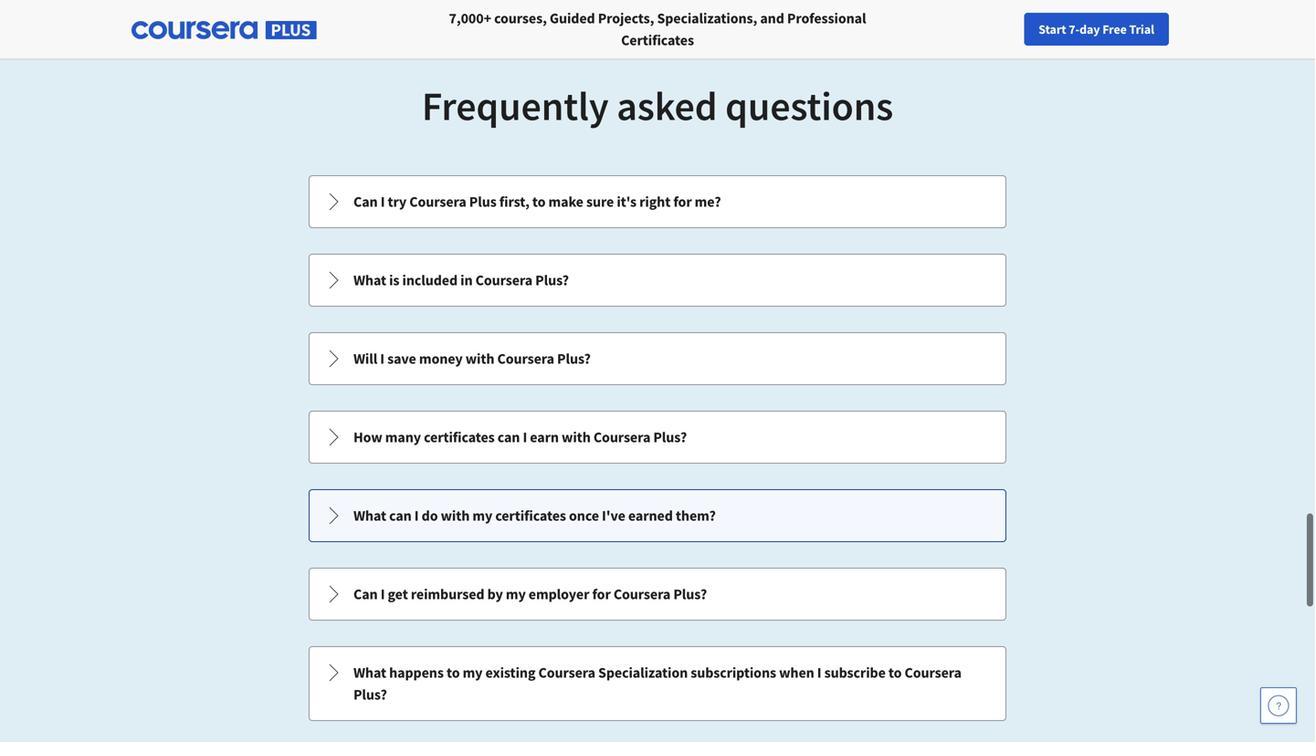 Task type: locate. For each thing, give the bounding box(es) containing it.
my for employer
[[506, 586, 526, 604]]

None search field
[[251, 11, 562, 48]]

plus? inside how many certificates can i earn with coursera plus? dropdown button
[[654, 429, 687, 447]]

1 vertical spatial can
[[389, 507, 412, 525]]

what happens to my existing coursera specialization subscriptions when i subscribe to coursera plus? button
[[310, 648, 1006, 721]]

0 horizontal spatial to
[[447, 664, 460, 683]]

can left do at the bottom of the page
[[389, 507, 412, 525]]

coursera right the existing
[[539, 664, 596, 683]]

2 vertical spatial what
[[354, 664, 387, 683]]

how many certificates can i earn with coursera plus?
[[354, 429, 687, 447]]

make
[[549, 193, 584, 211]]

0 vertical spatial can
[[498, 429, 520, 447]]

i left get
[[381, 586, 385, 604]]

2 vertical spatial my
[[463, 664, 483, 683]]

what can i do with my certificates once i've earned them? button
[[310, 491, 1006, 542]]

1 can from the top
[[354, 193, 378, 211]]

find
[[960, 21, 984, 37]]

can left try
[[354, 193, 378, 211]]

specializations,
[[657, 9, 758, 27]]

to right first,
[[533, 193, 546, 211]]

1 vertical spatial certificates
[[496, 507, 566, 525]]

1 horizontal spatial certificates
[[496, 507, 566, 525]]

start 7-day free trial
[[1039, 21, 1155, 37]]

with for plus?
[[466, 350, 495, 368]]

how
[[354, 429, 383, 447]]

2 vertical spatial with
[[441, 507, 470, 525]]

with right money
[[466, 350, 495, 368]]

projects,
[[598, 9, 655, 27]]

plus? inside what happens to my existing coursera specialization subscriptions when i subscribe to coursera plus?
[[354, 686, 387, 704]]

0 vertical spatial my
[[473, 507, 493, 525]]

once
[[569, 507, 599, 525]]

for left "me?"
[[674, 193, 692, 211]]

save
[[387, 350, 416, 368]]

1 horizontal spatial can
[[498, 429, 520, 447]]

earned
[[629, 507, 673, 525]]

i left earn
[[523, 429, 527, 447]]

for right employer
[[593, 586, 611, 604]]

coursera image
[[22, 15, 138, 44]]

1 vertical spatial what
[[354, 507, 387, 525]]

guided
[[550, 9, 595, 27]]

can left get
[[354, 586, 378, 604]]

coursera
[[410, 193, 467, 211], [476, 271, 533, 290], [498, 350, 555, 368], [594, 429, 651, 447], [614, 586, 671, 604], [539, 664, 596, 683], [905, 664, 962, 683]]

i left try
[[381, 193, 385, 211]]

0 horizontal spatial certificates
[[424, 429, 495, 447]]

i left do at the bottom of the page
[[415, 507, 419, 525]]

can
[[498, 429, 520, 447], [389, 507, 412, 525]]

2 what from the top
[[354, 507, 387, 525]]

existing
[[486, 664, 536, 683]]

what left happens
[[354, 664, 387, 683]]

list
[[307, 174, 1009, 743]]

to
[[533, 193, 546, 211], [447, 664, 460, 683], [889, 664, 902, 683]]

1 vertical spatial with
[[562, 429, 591, 447]]

0 vertical spatial for
[[674, 193, 692, 211]]

sure
[[587, 193, 614, 211]]

with for certificates
[[441, 507, 470, 525]]

0 vertical spatial with
[[466, 350, 495, 368]]

0 horizontal spatial for
[[593, 586, 611, 604]]

with right earn
[[562, 429, 591, 447]]

can left earn
[[498, 429, 520, 447]]

can
[[354, 193, 378, 211], [354, 586, 378, 604]]

i inside dropdown button
[[380, 350, 385, 368]]

7,000+ courses, guided projects, specializations, and professional certificates
[[449, 9, 867, 49]]

can i try coursera plus first, to make sure it's right for me?
[[354, 193, 721, 211]]

what left do at the bottom of the page
[[354, 507, 387, 525]]

to right "subscribe"
[[889, 664, 902, 683]]

what left is
[[354, 271, 387, 290]]

2 can from the top
[[354, 586, 378, 604]]

my inside what can i do with my certificates once i've earned them? dropdown button
[[473, 507, 493, 525]]

what inside what happens to my existing coursera specialization subscriptions when i subscribe to coursera plus?
[[354, 664, 387, 683]]

i inside what happens to my existing coursera specialization subscriptions when i subscribe to coursera plus?
[[818, 664, 822, 683]]

my inside can i get reimbursed by my employer for coursera plus? dropdown button
[[506, 586, 526, 604]]

professional
[[788, 9, 867, 27]]

certificates right many
[[424, 429, 495, 447]]

my left the existing
[[463, 664, 483, 683]]

i right will
[[380, 350, 385, 368]]

with
[[466, 350, 495, 368], [562, 429, 591, 447], [441, 507, 470, 525]]

coursera plus image
[[132, 21, 317, 39]]

to right happens
[[447, 664, 460, 683]]

3 what from the top
[[354, 664, 387, 683]]

will i save money with coursera plus? button
[[310, 334, 1006, 385]]

0 vertical spatial can
[[354, 193, 378, 211]]

plus?
[[536, 271, 569, 290], [557, 350, 591, 368], [654, 429, 687, 447], [674, 586, 707, 604], [354, 686, 387, 704]]

2 horizontal spatial to
[[889, 664, 902, 683]]

new
[[1013, 21, 1037, 37]]

with right do at the bottom of the page
[[441, 507, 470, 525]]

with inside how many certificates can i earn with coursera plus? dropdown button
[[562, 429, 591, 447]]

with inside what can i do with my certificates once i've earned them? dropdown button
[[441, 507, 470, 525]]

my right do at the bottom of the page
[[473, 507, 493, 525]]

plus? inside the will i save money with coursera plus? dropdown button
[[557, 350, 591, 368]]

list containing can i try coursera plus first, to make sure it's right for me?
[[307, 174, 1009, 743]]

can i get reimbursed by my employer for coursera plus?
[[354, 586, 707, 604]]

0 vertical spatial certificates
[[424, 429, 495, 447]]

i
[[381, 193, 385, 211], [380, 350, 385, 368], [523, 429, 527, 447], [415, 507, 419, 525], [381, 586, 385, 604], [818, 664, 822, 683]]

1 vertical spatial my
[[506, 586, 526, 604]]

questions
[[726, 80, 894, 131]]

subscriptions
[[691, 664, 777, 683]]

coursera right try
[[410, 193, 467, 211]]

1 what from the top
[[354, 271, 387, 290]]

for
[[674, 193, 692, 211], [593, 586, 611, 604]]

1 horizontal spatial to
[[533, 193, 546, 211]]

certificates
[[424, 429, 495, 447], [496, 507, 566, 525]]

with inside the will i save money with coursera plus? dropdown button
[[466, 350, 495, 368]]

included
[[403, 271, 458, 290]]

what for what is included in coursera plus?
[[354, 271, 387, 290]]

employer
[[529, 586, 590, 604]]

i right 'when'
[[818, 664, 822, 683]]

certificates left once
[[496, 507, 566, 525]]

courses,
[[494, 9, 547, 27]]

can i get reimbursed by my employer for coursera plus? button
[[310, 569, 1006, 620]]

what
[[354, 271, 387, 290], [354, 507, 387, 525], [354, 664, 387, 683]]

when
[[779, 664, 815, 683]]

1 vertical spatial can
[[354, 586, 378, 604]]

coursera up how many certificates can i earn with coursera plus?
[[498, 350, 555, 368]]

trial
[[1130, 21, 1155, 37]]

0 vertical spatial what
[[354, 271, 387, 290]]

my
[[473, 507, 493, 525], [506, 586, 526, 604], [463, 664, 483, 683]]

free
[[1103, 21, 1127, 37]]

my right by
[[506, 586, 526, 604]]



Task type: describe. For each thing, give the bounding box(es) containing it.
0 horizontal spatial can
[[389, 507, 412, 525]]

will
[[354, 350, 378, 368]]

get
[[388, 586, 408, 604]]

plus? inside "what is included in coursera plus?" dropdown button
[[536, 271, 569, 290]]

what happens to my existing coursera specialization subscriptions when i subscribe to coursera plus?
[[354, 664, 962, 704]]

how many certificates can i earn with coursera plus? button
[[310, 412, 1006, 463]]

help center image
[[1268, 695, 1290, 717]]

career
[[1040, 21, 1075, 37]]

earn
[[530, 429, 559, 447]]

right
[[640, 193, 671, 211]]

many
[[385, 429, 421, 447]]

show notifications image
[[1103, 23, 1125, 45]]

what can i do with my certificates once i've earned them?
[[354, 507, 716, 525]]

day
[[1080, 21, 1101, 37]]

find your new career
[[960, 21, 1075, 37]]

first,
[[500, 193, 530, 211]]

your
[[987, 21, 1011, 37]]

start 7-day free trial button
[[1025, 13, 1170, 46]]

coursera up the specialization
[[614, 586, 671, 604]]

what for what can i do with my certificates once i've earned them?
[[354, 507, 387, 525]]

by
[[488, 586, 503, 604]]

and
[[761, 9, 785, 27]]

my for certificates
[[473, 507, 493, 525]]

i've
[[602, 507, 626, 525]]

asked
[[617, 80, 718, 131]]

will i save money with coursera plus?
[[354, 350, 591, 368]]

plus
[[469, 193, 497, 211]]

what is included in coursera plus?
[[354, 271, 569, 290]]

7-
[[1069, 21, 1080, 37]]

reimbursed
[[411, 586, 485, 604]]

happens
[[389, 664, 444, 683]]

frequently asked questions
[[422, 80, 894, 131]]

1 vertical spatial for
[[593, 586, 611, 604]]

1 horizontal spatial for
[[674, 193, 692, 211]]

start
[[1039, 21, 1067, 37]]

coursera right earn
[[594, 429, 651, 447]]

specialization
[[599, 664, 688, 683]]

me?
[[695, 193, 721, 211]]

try
[[388, 193, 407, 211]]

can for can i try coursera plus first, to make sure it's right for me?
[[354, 193, 378, 211]]

7,000+
[[449, 9, 492, 27]]

what for what happens to my existing coursera specialization subscriptions when i subscribe to coursera plus?
[[354, 664, 387, 683]]

can i try coursera plus first, to make sure it's right for me? button
[[310, 176, 1006, 228]]

frequently
[[422, 80, 609, 131]]

coursera right in at the top left of the page
[[476, 271, 533, 290]]

subscribe
[[825, 664, 886, 683]]

it's
[[617, 193, 637, 211]]

money
[[419, 350, 463, 368]]

certificates
[[621, 31, 694, 49]]

plus? inside can i get reimbursed by my employer for coursera plus? dropdown button
[[674, 586, 707, 604]]

is
[[389, 271, 400, 290]]

coursera inside dropdown button
[[498, 350, 555, 368]]

coursera right "subscribe"
[[905, 664, 962, 683]]

can for can i get reimbursed by my employer for coursera plus?
[[354, 586, 378, 604]]

my inside what happens to my existing coursera specialization subscriptions when i subscribe to coursera plus?
[[463, 664, 483, 683]]

find your new career link
[[951, 18, 1084, 41]]

them?
[[676, 507, 716, 525]]

in
[[461, 271, 473, 290]]

do
[[422, 507, 438, 525]]

what is included in coursera plus? button
[[310, 255, 1006, 306]]



Task type: vqa. For each thing, say whether or not it's contained in the screenshot.
INCLUDED
yes



